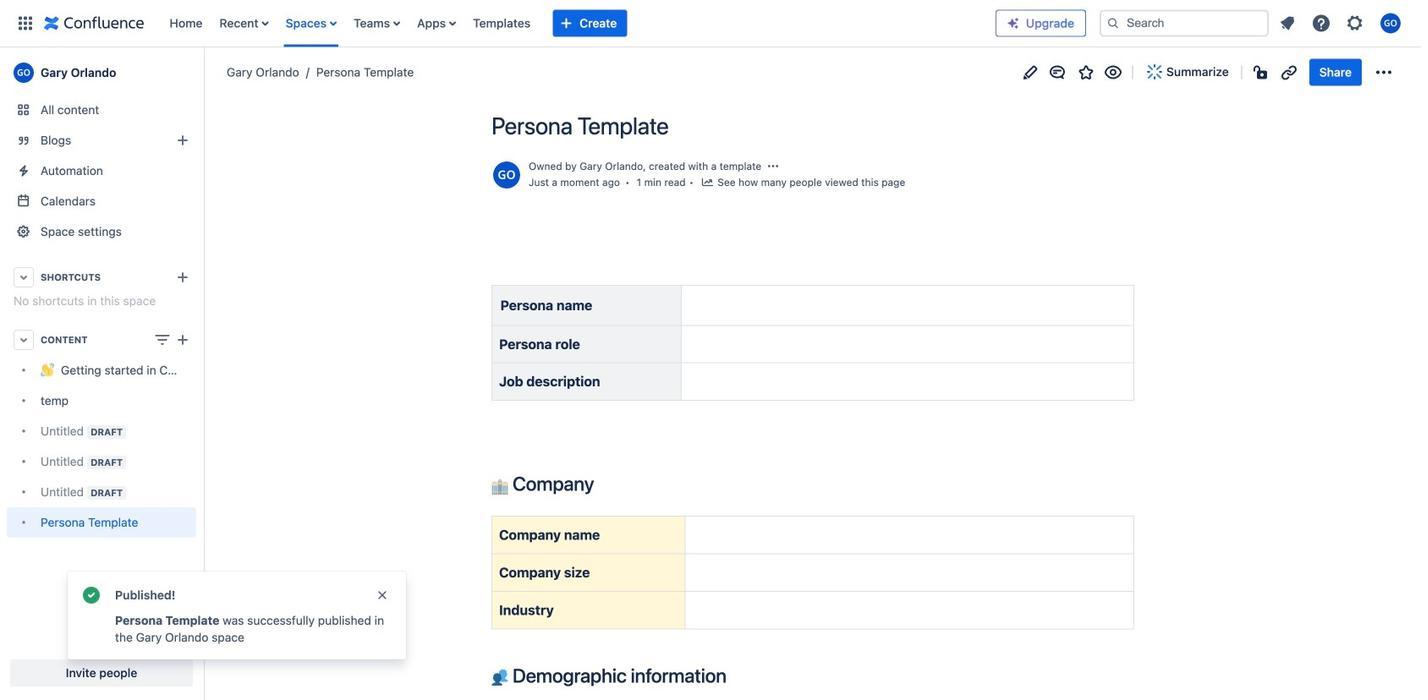 Task type: vqa. For each thing, say whether or not it's contained in the screenshot.
top copy link image
yes



Task type: locate. For each thing, give the bounding box(es) containing it.
your profile and preferences image
[[1381, 13, 1402, 33]]

more actions image
[[1374, 62, 1395, 83]]

copy image
[[725, 666, 745, 686]]

1 vertical spatial copy link image
[[676, 115, 696, 136]]

:busts_in_silhouette: image
[[492, 670, 509, 687]]

0 horizontal spatial list
[[161, 0, 996, 47]]

settings icon image
[[1346, 13, 1366, 33]]

0 vertical spatial copy link image
[[1279, 62, 1300, 83]]

list for appswitcher icon
[[161, 0, 996, 47]]

list
[[161, 0, 996, 47], [1273, 8, 1412, 39]]

edit this page image
[[1021, 62, 1041, 83]]

None search field
[[1100, 10, 1270, 37]]

create a blog image
[[173, 130, 193, 151]]

0 horizontal spatial copy link image
[[676, 115, 696, 136]]

banner
[[0, 0, 1422, 47]]

1 horizontal spatial list
[[1273, 8, 1412, 39]]

space element
[[0, 47, 203, 701]]

copy link image
[[1279, 62, 1300, 83], [676, 115, 696, 136]]

tree
[[7, 355, 196, 538]]

help icon image
[[1312, 13, 1332, 33]]

1 horizontal spatial copy link image
[[1279, 62, 1300, 83]]

star image
[[1077, 62, 1097, 83]]

dismiss image
[[376, 589, 389, 603]]

search image
[[1107, 17, 1121, 30]]

collapse sidebar image
[[185, 56, 222, 90]]

confluence image
[[44, 13, 144, 33], [44, 13, 144, 33]]

tree inside space element
[[7, 355, 196, 538]]

global element
[[10, 0, 996, 47]]

:office: image
[[492, 478, 509, 495]]

success image
[[81, 586, 102, 606]]

no restrictions image
[[1252, 62, 1273, 83]]



Task type: describe. For each thing, give the bounding box(es) containing it.
Search field
[[1100, 10, 1270, 37]]

appswitcher icon image
[[15, 13, 36, 33]]

create image
[[173, 330, 193, 350]]

premium image
[[1007, 17, 1021, 30]]

add shortcut image
[[173, 267, 193, 288]]

list for premium icon
[[1273, 8, 1412, 39]]

start watching image
[[1104, 62, 1124, 83]]

change view image
[[152, 330, 173, 350]]

notification icon image
[[1278, 13, 1298, 33]]

manage page ownership image
[[767, 159, 781, 173]]



